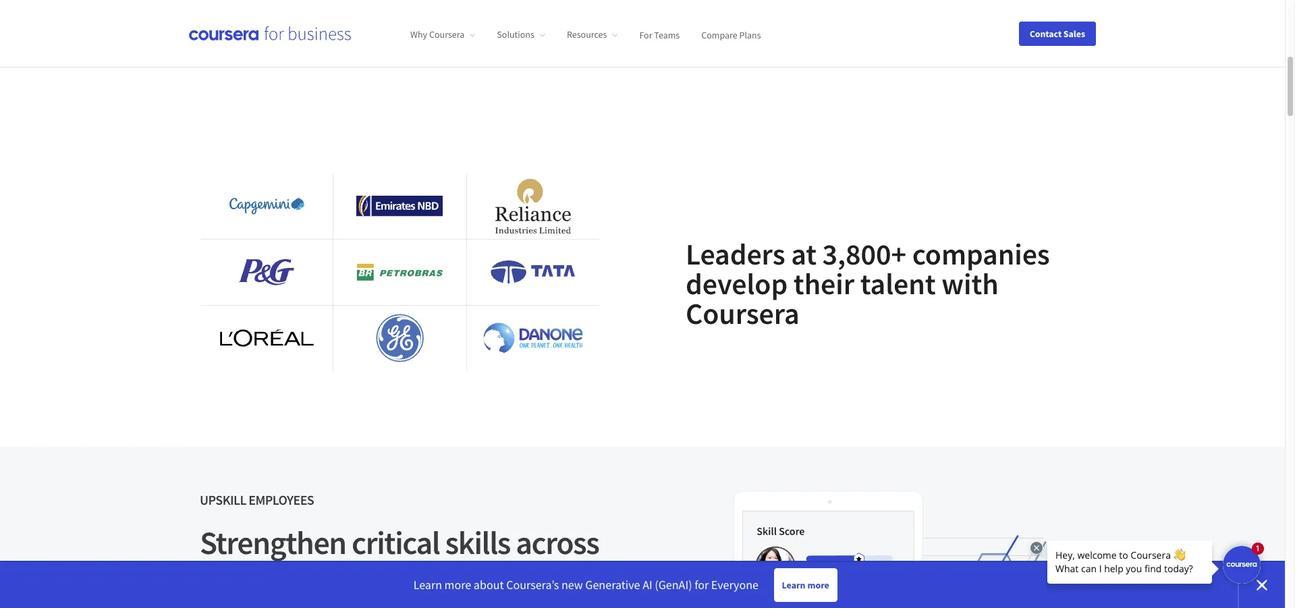 Task type: describe. For each thing, give the bounding box(es) containing it.
petrobras logo image
[[357, 264, 443, 280]]

coursera's
[[507, 577, 559, 593]]

(genai)
[[655, 577, 693, 593]]

why
[[410, 28, 427, 41]]

everyone
[[712, 577, 759, 593]]

across
[[516, 522, 599, 563]]

more for learn more
[[808, 579, 829, 591]]

about
[[474, 577, 504, 593]]

ge logo image
[[372, 311, 428, 366]]

companies
[[912, 235, 1050, 272]]

contact sales button
[[1019, 21, 1096, 46]]

strengthen
[[200, 522, 346, 563]]

[ 3 ]
[[1063, 31, 1075, 44]]

new
[[562, 577, 583, 593]]

reliance logo image
[[495, 179, 571, 233]]

skills
[[445, 522, 510, 563]]

solutions
[[497, 28, 535, 41]]

sales
[[1064, 27, 1085, 39]]

develop
[[686, 265, 788, 302]]

learn for learn more about coursera's new generative ai (genai) for everyone
[[414, 577, 442, 593]]

their
[[794, 265, 855, 302]]

with
[[942, 265, 999, 302]]

close banner image
[[1257, 580, 1268, 591]]

strengthen critical skills  across every team
[[200, 522, 599, 595]]

team
[[278, 555, 345, 595]]

why coursera link
[[410, 28, 475, 41]]

for teams link
[[639, 28, 680, 41]]

emirates logo image
[[357, 195, 443, 217]]

danone logo image
[[483, 322, 583, 354]]

generative
[[586, 577, 641, 593]]

compare
[[701, 28, 738, 41]]

coursera for business image
[[189, 27, 351, 40]]

solutions link
[[497, 28, 545, 41]]

at
[[791, 235, 817, 272]]

leaders
[[686, 235, 785, 272]]

resources
[[567, 28, 607, 41]]

upskill
[[200, 491, 246, 508]]



Task type: vqa. For each thing, say whether or not it's contained in the screenshot.
Banner navigation
no



Task type: locate. For each thing, give the bounding box(es) containing it.
3
[[1066, 31, 1071, 44]]

employees
[[249, 491, 314, 508]]

learn for learn more
[[782, 579, 806, 591]]

[ for [
[[472, 31, 475, 44]]

for teams
[[639, 28, 680, 41]]

p&g logo image
[[239, 259, 294, 285]]

capgemini logo image
[[229, 197, 304, 214]]

coursera inside leaders at 3,800+ companies develop their talent with coursera
[[686, 295, 800, 332]]

for
[[695, 577, 709, 593]]

contact sales
[[1030, 27, 1085, 39]]

1 horizontal spatial learn
[[782, 579, 806, 591]]

talent
[[860, 265, 936, 302]]

for
[[639, 28, 652, 41]]

[ for [ 3 ]
[[1063, 31, 1066, 44]]

]
[[1071, 31, 1075, 44]]

coursera
[[429, 28, 465, 41], [686, 295, 800, 332]]

[ left ]
[[1063, 31, 1066, 44]]

plans
[[739, 28, 761, 41]]

more inside "link"
[[808, 579, 829, 591]]

learn
[[414, 577, 442, 593], [782, 579, 806, 591]]

upskill employees
[[200, 491, 314, 508]]

0 horizontal spatial [
[[472, 31, 475, 44]]

[
[[472, 31, 475, 44], [1063, 31, 1066, 44]]

ai
[[643, 577, 653, 593]]

l'oreal logo image
[[217, 327, 317, 350]]

resources link
[[567, 28, 618, 41]]

compare plans
[[701, 28, 761, 41]]

learn more
[[782, 579, 829, 591]]

learn more about coursera's new generative ai (genai) for everyone
[[414, 577, 759, 593]]

0 vertical spatial coursera
[[429, 28, 465, 41]]

1 [ from the left
[[472, 31, 475, 44]]

1 horizontal spatial more
[[808, 579, 829, 591]]

leaders at 3,800+ companies develop their talent with coursera
[[686, 235, 1050, 332]]

contact
[[1030, 27, 1062, 39]]

coursera right why
[[429, 28, 465, 41]]

1 horizontal spatial coursera
[[686, 295, 800, 332]]

1 horizontal spatial [
[[1063, 31, 1066, 44]]

3,800+
[[823, 235, 906, 272]]

[ link
[[472, 31, 484, 44]]

0 horizontal spatial coursera
[[429, 28, 465, 41]]

0 horizontal spatial more
[[445, 577, 472, 593]]

0 horizontal spatial learn
[[414, 577, 442, 593]]

coursera down the leaders
[[686, 295, 800, 332]]

critical
[[352, 522, 440, 563]]

compare plans link
[[701, 28, 761, 41]]

why coursera
[[410, 28, 465, 41]]

learn inside "link"
[[782, 579, 806, 591]]

2 [ from the left
[[1063, 31, 1066, 44]]

more
[[445, 577, 472, 593], [808, 579, 829, 591]]

learn more link
[[774, 568, 838, 602]]

learn down critical
[[414, 577, 442, 593]]

learn right everyone
[[782, 579, 806, 591]]

every
[[200, 555, 272, 595]]

1 vertical spatial coursera
[[686, 295, 800, 332]]

tata logo image
[[491, 261, 575, 284]]

[ right why coursera
[[472, 31, 475, 44]]

teams
[[654, 28, 680, 41]]

more for learn more about coursera's new generative ai (genai) for everyone
[[445, 577, 472, 593]]



